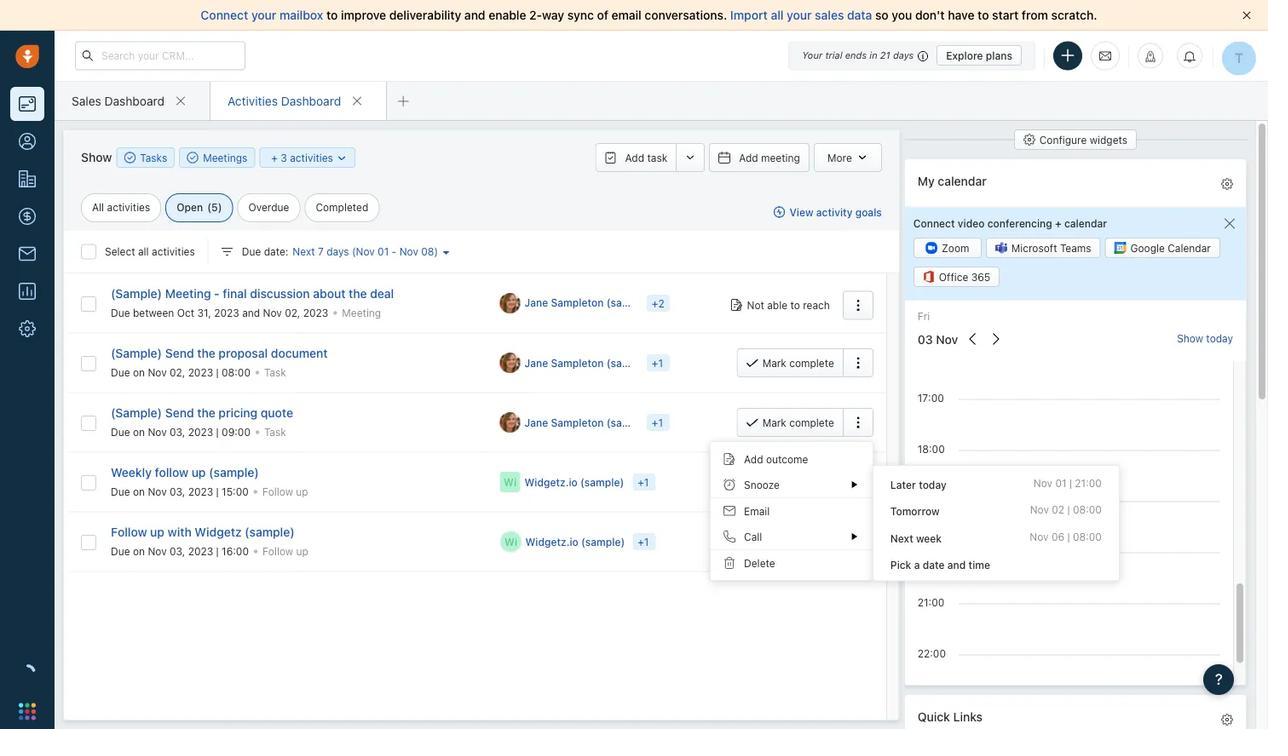 Task type: vqa. For each thing, say whether or not it's contained in the screenshot.
section associated with This section fetches related Accounts based on the Accounts lookup field
no



Task type: describe. For each thing, give the bounding box(es) containing it.
wi for weekly follow up (sample)
[[504, 476, 517, 488]]

mark complete button for (sample)
[[737, 528, 843, 557]]

0 vertical spatial 08:00
[[222, 367, 251, 379]]

nov left the 02
[[1030, 504, 1049, 516]]

close image
[[1243, 11, 1251, 20]]

complete for quote
[[789, 417, 834, 429]]

jane sampleton (sample) link for (sample) meeting - final discussion about the deal
[[525, 296, 650, 311]]

1 your from the left
[[251, 8, 276, 22]]

+1 for (sample)
[[638, 536, 649, 548]]

deal
[[370, 286, 394, 300]]

improve
[[341, 8, 386, 22]]

2023 for proposal
[[188, 367, 213, 379]]

(sample) for (sample) meeting - final discussion about the deal
[[111, 286, 162, 300]]

widgetz.io (sample) link for follow up with widgetz (sample)
[[526, 535, 625, 549]]

week
[[916, 533, 942, 544]]

zoom button
[[913, 238, 982, 258]]

sampleton for (sample) meeting - final discussion about the deal
[[551, 297, 604, 309]]

office 365
[[939, 271, 991, 283]]

configure
[[1040, 134, 1087, 146]]

+ 3 activities button
[[259, 147, 356, 168]]

oct
[[177, 307, 194, 319]]

mark for (sample)
[[763, 536, 787, 548]]

1 horizontal spatial (
[[352, 246, 356, 258]]

add outcome
[[744, 453, 808, 465]]

| left 16:00
[[216, 546, 219, 558]]

zoom
[[942, 242, 969, 254]]

0 horizontal spatial 21:00
[[918, 597, 945, 609]]

1 vertical spatial calendar
[[1065, 217, 1107, 229]]

explore
[[946, 49, 983, 61]]

due for (sample) send the pricing quote
[[111, 426, 130, 438]]

reach
[[803, 299, 830, 311]]

17:00
[[918, 393, 944, 405]]

able
[[767, 299, 788, 311]]

21
[[880, 50, 890, 61]]

office 365 button
[[913, 267, 1000, 287]]

widgets
[[1090, 134, 1128, 146]]

mark complete button for quote
[[737, 408, 843, 437]]

activities dashboard
[[228, 94, 341, 108]]

up right 'follow'
[[192, 465, 206, 480]]

(sample) for (sample) send the pricing quote
[[111, 406, 162, 420]]

calendar
[[1168, 242, 1211, 254]]

about
[[313, 286, 346, 300]]

mark complete for (sample)
[[763, 536, 834, 548]]

all
[[92, 202, 104, 214]]

mailbox
[[280, 8, 323, 22]]

wi widgetz.io (sample) for weekly follow up (sample)
[[504, 476, 624, 488]]

| left the 15:00
[[216, 486, 219, 498]]

enable
[[489, 8, 526, 22]]

complete for (sample)
[[789, 536, 834, 548]]

google
[[1131, 242, 1165, 254]]

from
[[1022, 8, 1048, 22]]

nov up the 02
[[1034, 478, 1053, 490]]

between
[[133, 307, 174, 319]]

nov 06 | 08:00
[[1030, 531, 1102, 543]]

1 vertical spatial days
[[327, 246, 349, 258]]

email
[[612, 8, 642, 22]]

deliverability
[[389, 8, 461, 22]]

3 complete from the top
[[789, 476, 834, 488]]

2023 for final
[[214, 307, 239, 319]]

wi widgetz.io (sample) for follow up with widgetz (sample)
[[505, 536, 625, 548]]

of
[[597, 8, 608, 22]]

widgetz.io for follow up with widgetz (sample)
[[526, 536, 579, 548]]

with
[[168, 525, 192, 539]]

not able to reach
[[747, 299, 830, 311]]

today for show today
[[1206, 333, 1233, 345]]

the for quote
[[197, 406, 215, 420]]

send for proposal
[[165, 346, 194, 360]]

conversations.
[[645, 8, 727, 22]]

nov right '7' at the left top
[[356, 246, 375, 258]]

nov 01 | 21:00
[[1034, 478, 1102, 490]]

03, for follow
[[170, 486, 185, 498]]

1 horizontal spatial meeting
[[342, 307, 381, 319]]

nov right 03
[[936, 333, 958, 347]]

due on nov 03, 2023 | 15:00
[[111, 486, 249, 498]]

freshworks switcher image
[[19, 703, 36, 720]]

conferencing
[[988, 217, 1052, 229]]

(sample) meeting - final discussion about the deal link
[[111, 286, 394, 300]]

3 mark from the top
[[763, 476, 787, 488]]

| up nov 02 | 08:00
[[1070, 478, 1072, 490]]

pick a date and time
[[891, 559, 990, 571]]

wi for follow up with widgetz (sample)
[[505, 536, 517, 548]]

snooze
[[744, 479, 780, 491]]

(sample) send the pricing quote
[[111, 406, 293, 420]]

08
[[421, 246, 434, 258]]

2023 down the about
[[303, 307, 328, 319]]

mark for quote
[[763, 417, 787, 429]]

2 vertical spatial and
[[948, 559, 966, 571]]

quote
[[261, 406, 293, 420]]

due on nov 02, 2023 | 08:00
[[111, 367, 251, 379]]

widgetz
[[195, 525, 242, 539]]

| down the (sample) send the proposal document
[[216, 367, 219, 379]]

0 horizontal spatial 01
[[378, 246, 389, 258]]

sampleton for (sample) send the proposal document
[[551, 357, 604, 369]]

explore plans link
[[937, 45, 1022, 66]]

way
[[542, 8, 564, 22]]

up right 16:00
[[296, 546, 308, 558]]

tomorrow
[[891, 506, 940, 518]]

+ inside button
[[271, 152, 278, 164]]

mark complete button for document
[[737, 349, 843, 378]]

2 horizontal spatial to
[[978, 8, 989, 22]]

0 horizontal spatial 02,
[[170, 367, 185, 379]]

mark complete for quote
[[763, 417, 834, 429]]

follow
[[155, 465, 188, 480]]

add task
[[625, 152, 668, 164]]

select all activities
[[105, 246, 195, 258]]

add for add outcome
[[744, 453, 763, 465]]

0 vertical spatial 21:00
[[1075, 478, 1102, 490]]

0 horizontal spatial to
[[326, 8, 338, 22]]

meetings
[[203, 152, 247, 164]]

0 vertical spatial 02,
[[285, 307, 300, 319]]

nov up 'follow'
[[148, 426, 167, 438]]

microsoft
[[1012, 242, 1057, 254]]

(sample) send the proposal document
[[111, 346, 328, 360]]

scratch.
[[1051, 8, 1097, 22]]

google calendar
[[1131, 242, 1211, 254]]

add meeting button
[[709, 143, 810, 172]]

final
[[223, 286, 247, 300]]

call button
[[711, 524, 873, 550]]

connect your mailbox link
[[201, 8, 326, 22]]

2 your from the left
[[787, 8, 812, 22]]

08:00 for next week
[[1073, 531, 1102, 543]]

jane for (sample) meeting - final discussion about the deal
[[525, 297, 548, 309]]

show for show today
[[1177, 333, 1203, 345]]

0 horizontal spatial meeting
[[165, 286, 211, 300]]

2023 for widgetz
[[188, 546, 213, 558]]

call
[[744, 531, 762, 543]]

1 vertical spatial -
[[214, 286, 220, 300]]

pricing
[[219, 406, 258, 420]]

tasks
[[140, 152, 167, 164]]

due between oct 31, 2023 and nov 02, 2023
[[111, 307, 328, 319]]

start
[[992, 8, 1019, 22]]

1 vertical spatial activities
[[107, 202, 150, 214]]

down image
[[336, 153, 348, 164]]

15:00
[[222, 486, 249, 498]]

configure widgets button
[[1014, 130, 1137, 150]]

configure widgets
[[1040, 134, 1128, 146]]

22:00
[[918, 648, 946, 660]]

next week
[[891, 533, 942, 544]]

connect your mailbox to improve deliverability and enable 2-way sync of email conversations. import all your sales data so you don't have to start from scratch.
[[201, 8, 1097, 22]]

task for document
[[264, 367, 286, 379]]

0 horizontal spatial (
[[207, 202, 211, 214]]

1 horizontal spatial +
[[1055, 217, 1062, 229]]

Search your CRM... text field
[[75, 41, 245, 70]]

nov left 08
[[399, 246, 418, 258]]

next for next week
[[891, 533, 913, 544]]

due for follow up with widgetz (sample)
[[111, 546, 130, 558]]

open ( 5 )
[[177, 202, 222, 214]]

follow for follow up with widgetz (sample)
[[262, 546, 293, 558]]

+2
[[652, 297, 664, 309]]

| right the 02
[[1067, 504, 1070, 516]]

(sample) send the pricing quote link
[[111, 406, 293, 420]]

2023 for pricing
[[188, 426, 213, 438]]

sync
[[567, 8, 594, 22]]

0 vertical spatial and
[[464, 8, 485, 22]]

nov down 'follow'
[[148, 486, 167, 498]]

03
[[918, 333, 933, 347]]

date:
[[264, 246, 288, 258]]

(sample) meeting - final discussion about the deal
[[111, 286, 394, 300]]

03, for send
[[170, 426, 185, 438]]

0 horizontal spatial and
[[242, 307, 260, 319]]

pick
[[891, 559, 911, 571]]

mark for document
[[763, 357, 787, 369]]

0 vertical spatial days
[[893, 50, 914, 61]]

follow for weekly follow up (sample)
[[262, 486, 293, 498]]



Task type: locate. For each thing, give the bounding box(es) containing it.
your trial ends in 21 days
[[802, 50, 914, 61]]

1 jane sampleton (sample) from the top
[[525, 297, 650, 309]]

task for quote
[[264, 426, 286, 438]]

on for weekly follow up (sample)
[[133, 486, 145, 498]]

nov down discussion
[[263, 307, 282, 319]]

4 mark complete button from the top
[[737, 528, 843, 557]]

mark complete down outcome
[[763, 476, 834, 488]]

1 horizontal spatial days
[[893, 50, 914, 61]]

follow up for weekly follow up (sample)
[[262, 486, 308, 498]]

add left task
[[625, 152, 644, 164]]

calendar up teams
[[1065, 217, 1107, 229]]

2 send from the top
[[165, 406, 194, 420]]

to right mailbox
[[326, 8, 338, 22]]

sales dashboard
[[72, 94, 164, 108]]

08:00 for tomorrow
[[1073, 504, 1102, 516]]

microsoft teams button
[[986, 238, 1101, 258]]

meeting
[[761, 152, 800, 164]]

2 vertical spatial the
[[197, 406, 215, 420]]

1 vertical spatial and
[[242, 307, 260, 319]]

links
[[953, 711, 983, 725]]

1 vertical spatial 08:00
[[1073, 504, 1102, 516]]

4 complete from the top
[[789, 536, 834, 548]]

0 vertical spatial activities
[[290, 152, 333, 164]]

dashboard for sales dashboard
[[104, 94, 164, 108]]

0 vertical spatial wi
[[504, 476, 517, 488]]

2 follow up from the top
[[262, 546, 308, 558]]

discussion
[[250, 286, 310, 300]]

08:00 right 06
[[1073, 531, 1102, 543]]

calendar right my
[[938, 174, 987, 188]]

3 jane sampleton (sample) link from the top
[[525, 415, 650, 430]]

0 vertical spatial widgetz.io (sample) link
[[525, 475, 625, 490]]

follow up with widgetz (sample) link
[[111, 525, 295, 539]]

widgetz.io
[[525, 476, 578, 488], [526, 536, 579, 548]]

0 vertical spatial follow up
[[262, 486, 308, 498]]

0 vertical spatial -
[[392, 246, 397, 258]]

1 horizontal spatial show
[[1177, 333, 1203, 345]]

1 vertical spatial 01
[[1055, 478, 1067, 490]]

(sample) up 'between'
[[111, 286, 162, 300]]

0 horizontal spatial today
[[919, 479, 947, 491]]

follow up for follow up with widgetz (sample)
[[262, 546, 308, 558]]

up left the with
[[150, 525, 165, 539]]

2 task from the top
[[264, 426, 286, 438]]

1 vertical spatial (sample)
[[111, 346, 162, 360]]

2 03, from the top
[[170, 486, 185, 498]]

widgetz.io (sample) link for weekly follow up (sample)
[[525, 475, 625, 490]]

(sample) for (sample) send the proposal document
[[111, 346, 162, 360]]

google calendar button
[[1105, 238, 1220, 258]]

on
[[133, 367, 145, 379], [133, 426, 145, 438], [133, 486, 145, 498], [133, 546, 145, 558]]

connect for connect video conferencing + calendar
[[913, 217, 955, 229]]

1 vertical spatial the
[[197, 346, 215, 360]]

1 vertical spatial show
[[1177, 333, 1203, 345]]

1 sampleton from the top
[[551, 297, 604, 309]]

to left start in the top right of the page
[[978, 8, 989, 22]]

2 (sample) from the top
[[111, 346, 162, 360]]

follow left the with
[[111, 525, 147, 539]]

0 vertical spatial widgetz.io
[[525, 476, 578, 488]]

2 sampleton from the top
[[551, 357, 604, 369]]

0 horizontal spatial show
[[81, 150, 112, 164]]

1 vertical spatial task
[[264, 426, 286, 438]]

3 mark complete button from the top
[[737, 468, 843, 497]]

2 vertical spatial (sample)
[[111, 406, 162, 420]]

meeting down deal
[[342, 307, 381, 319]]

16:00
[[222, 546, 249, 558]]

+1 for document
[[652, 357, 663, 369]]

snooze button
[[711, 472, 873, 498]]

2023 down final
[[214, 307, 239, 319]]

1 vertical spatial meeting
[[342, 307, 381, 319]]

2 jane sampleton (sample) from the top
[[525, 357, 650, 369]]

02,
[[285, 307, 300, 319], [170, 367, 185, 379]]

31,
[[197, 307, 211, 319]]

0 vertical spatial the
[[349, 286, 367, 300]]

21:00 up nov 02 | 08:00
[[1075, 478, 1102, 490]]

view activity goals link
[[774, 205, 882, 220]]

up
[[192, 465, 206, 480], [296, 486, 308, 498], [150, 525, 165, 539], [296, 546, 308, 558]]

mark right call
[[763, 536, 787, 548]]

( right '7' at the left top
[[352, 246, 356, 258]]

2 vertical spatial activities
[[152, 246, 195, 258]]

2 complete from the top
[[789, 417, 834, 429]]

1 horizontal spatial )
[[434, 246, 438, 258]]

weekly follow up (sample)
[[111, 465, 259, 480]]

08:00
[[222, 367, 251, 379], [1073, 504, 1102, 516], [1073, 531, 1102, 543]]

1 dashboard from the left
[[104, 94, 164, 108]]

due for weekly follow up (sample)
[[111, 486, 130, 498]]

1 task from the top
[[264, 367, 286, 379]]

3 jane from the top
[[525, 417, 548, 429]]

later today
[[891, 479, 947, 491]]

1 horizontal spatial to
[[790, 299, 800, 311]]

1 jane from the top
[[525, 297, 548, 309]]

1 horizontal spatial today
[[1206, 333, 1233, 345]]

0 horizontal spatial days
[[327, 246, 349, 258]]

1 jane sampleton (sample) link from the top
[[525, 296, 650, 311]]

connect up zoom button
[[913, 217, 955, 229]]

(sample)
[[111, 286, 162, 300], [111, 346, 162, 360], [111, 406, 162, 420]]

+ 3 activities
[[271, 152, 333, 164]]

on for (sample) send the proposal document
[[133, 367, 145, 379]]

0 vertical spatial wi widgetz.io (sample)
[[504, 476, 624, 488]]

1 vertical spatial jane
[[525, 357, 548, 369]]

up right the 15:00
[[296, 486, 308, 498]]

add for add task
[[625, 152, 644, 164]]

1 vertical spatial widgetz.io
[[526, 536, 579, 548]]

weekly follow up (sample) link
[[111, 465, 259, 480]]

3 on from the top
[[133, 486, 145, 498]]

2 mark from the top
[[763, 417, 787, 429]]

3 jane sampleton (sample) from the top
[[525, 417, 650, 429]]

365
[[971, 271, 991, 283]]

show today
[[1177, 333, 1233, 345]]

add for add meeting
[[739, 152, 758, 164]]

all right select
[[138, 246, 149, 258]]

21:00 down the date on the right of the page
[[918, 597, 945, 609]]

nov down 'between'
[[148, 367, 167, 379]]

+1 for quote
[[652, 417, 663, 429]]

follow up with widgetz (sample)
[[111, 525, 295, 539]]

task down document
[[264, 367, 286, 379]]

in
[[870, 50, 878, 61]]

+1
[[652, 357, 663, 369], [652, 417, 663, 429], [638, 476, 649, 488], [638, 536, 649, 548]]

activities right 3
[[290, 152, 333, 164]]

+ 3 activities link
[[271, 150, 348, 165]]

nov left 06
[[1030, 531, 1049, 543]]

09:00
[[222, 426, 251, 438]]

1 horizontal spatial connect
[[913, 217, 955, 229]]

1 mark complete from the top
[[763, 357, 834, 369]]

import all your sales data link
[[730, 8, 875, 22]]

quick links
[[918, 711, 983, 725]]

video
[[958, 217, 985, 229]]

a
[[914, 559, 920, 571]]

3 mark complete from the top
[[763, 476, 834, 488]]

activities for all
[[152, 246, 195, 258]]

show for show
[[81, 150, 112, 164]]

on down follow up with widgetz (sample)
[[133, 546, 145, 558]]

1 vertical spatial jane sampleton (sample) link
[[525, 356, 650, 370]]

1 vertical spatial 02,
[[170, 367, 185, 379]]

03, down the with
[[170, 546, 185, 558]]

days
[[893, 50, 914, 61], [327, 246, 349, 258]]

the for document
[[197, 346, 215, 360]]

2 jane from the top
[[525, 357, 548, 369]]

2 on from the top
[[133, 426, 145, 438]]

(sample) up due on nov 03, 2023 | 09:00 at left
[[111, 406, 162, 420]]

1 horizontal spatial all
[[771, 8, 784, 22]]

2 vertical spatial jane
[[525, 417, 548, 429]]

connect for connect your mailbox to improve deliverability and enable 2-way sync of email conversations. import all your sales data so you don't have to start from scratch.
[[201, 8, 248, 22]]

4 mark from the top
[[763, 536, 787, 548]]

trial
[[825, 50, 843, 61]]

03, for up
[[170, 546, 185, 558]]

complete
[[789, 357, 834, 369], [789, 417, 834, 429], [789, 476, 834, 488], [789, 536, 834, 548]]

- left final
[[214, 286, 220, 300]]

02, down discussion
[[285, 307, 300, 319]]

send up due on nov 02, 2023 | 08:00
[[165, 346, 194, 360]]

| left 09:00
[[216, 426, 219, 438]]

sampleton for (sample) send the pricing quote
[[551, 417, 604, 429]]

02
[[1052, 504, 1065, 516]]

1 horizontal spatial 01
[[1055, 478, 1067, 490]]

0 vertical spatial 01
[[378, 246, 389, 258]]

the left deal
[[349, 286, 367, 300]]

dashboard up + 3 activities link
[[281, 94, 341, 108]]

plans
[[986, 49, 1013, 61]]

0 horizontal spatial calendar
[[938, 174, 987, 188]]

|
[[216, 367, 219, 379], [216, 426, 219, 438], [1070, 478, 1072, 490], [216, 486, 219, 498], [1067, 504, 1070, 516], [1067, 531, 1070, 543], [216, 546, 219, 558]]

jane sampleton (sample) for (sample) send the pricing quote
[[525, 417, 650, 429]]

01 up deal
[[378, 246, 389, 258]]

)
[[218, 202, 222, 214], [434, 246, 438, 258]]

- left 08
[[392, 246, 397, 258]]

1 vertical spatial widgetz.io (sample) link
[[526, 535, 625, 549]]

0 vertical spatial jane sampleton (sample)
[[525, 297, 650, 309]]

complete up outcome
[[789, 417, 834, 429]]

1 vertical spatial follow up
[[262, 546, 308, 558]]

follow up right 16:00
[[262, 546, 308, 558]]

you
[[892, 8, 912, 22]]

activities right all
[[107, 202, 150, 214]]

08:00 right the 02
[[1073, 504, 1102, 516]]

wi
[[504, 476, 517, 488], [505, 536, 517, 548]]

jane sampleton (sample) for (sample) send the proposal document
[[525, 357, 650, 369]]

1 vertical spatial (
[[352, 246, 356, 258]]

the up due on nov 02, 2023 | 08:00
[[197, 346, 215, 360]]

2 horizontal spatial and
[[948, 559, 966, 571]]

and left enable
[[464, 8, 485, 22]]

mark complete for document
[[763, 357, 834, 369]]

0 horizontal spatial dashboard
[[104, 94, 164, 108]]

send for pricing
[[165, 406, 194, 420]]

0 horizontal spatial all
[[138, 246, 149, 258]]

mark down add outcome
[[763, 476, 787, 488]]

days right 21
[[893, 50, 914, 61]]

wi widgetz.io (sample)
[[504, 476, 624, 488], [505, 536, 625, 548]]

sampleton
[[551, 297, 604, 309], [551, 357, 604, 369], [551, 417, 604, 429]]

2 horizontal spatial activities
[[290, 152, 333, 164]]

later
[[891, 479, 916, 491]]

jane sampleton (sample) link for (sample) send the pricing quote
[[525, 415, 650, 430]]

next for next 7 days ( nov 01 - nov 08 )
[[293, 246, 315, 258]]

complete down outcome
[[789, 476, 834, 488]]

0 horizontal spatial next
[[293, 246, 315, 258]]

complete right call
[[789, 536, 834, 548]]

my calendar
[[918, 174, 987, 188]]

0 vertical spatial sampleton
[[551, 297, 604, 309]]

mark complete button up outcome
[[737, 408, 843, 437]]

1 horizontal spatial and
[[464, 8, 485, 22]]

0 horizontal spatial your
[[251, 8, 276, 22]]

0 vertical spatial show
[[81, 150, 112, 164]]

on for follow up with widgetz (sample)
[[133, 546, 145, 558]]

task
[[647, 152, 668, 164]]

1 vertical spatial all
[[138, 246, 149, 258]]

1 horizontal spatial 21:00
[[1075, 478, 1102, 490]]

widgetz.io for weekly follow up (sample)
[[525, 476, 578, 488]]

1 mark complete button from the top
[[737, 349, 843, 378]]

0 vertical spatial meeting
[[165, 286, 211, 300]]

+ up microsoft teams
[[1055, 217, 1062, 229]]

2 vertical spatial jane sampleton (sample)
[[525, 417, 650, 429]]

2 vertical spatial sampleton
[[551, 417, 604, 429]]

2023 for (sample)
[[188, 486, 213, 498]]

0 vertical spatial jane sampleton (sample) link
[[525, 296, 650, 311]]

task down quote
[[264, 426, 286, 438]]

goals
[[855, 206, 882, 218]]

nov down follow up with widgetz (sample)
[[148, 546, 167, 558]]

due
[[242, 246, 261, 258], [111, 307, 130, 319], [111, 367, 130, 379], [111, 426, 130, 438], [111, 486, 130, 498], [111, 546, 130, 558]]

0 vertical spatial connect
[[201, 8, 248, 22]]

to right able
[[790, 299, 800, 311]]

0 vertical spatial )
[[218, 202, 222, 214]]

sales
[[72, 94, 101, 108]]

03, down (sample) send the pricing quote link
[[170, 426, 185, 438]]

2023 down follow up with widgetz (sample) link
[[188, 546, 213, 558]]

meeting up oct
[[165, 286, 211, 300]]

mark complete down not able to reach
[[763, 357, 834, 369]]

2 vertical spatial follow
[[262, 546, 293, 558]]

0 vertical spatial +
[[271, 152, 278, 164]]

1 vertical spatial today
[[919, 479, 947, 491]]

activities for 3
[[290, 152, 333, 164]]

connect up search your crm... text box
[[201, 8, 248, 22]]

due on nov 03, 2023 | 09:00
[[111, 426, 251, 438]]

2023 down weekly follow up (sample) link
[[188, 486, 213, 498]]

proposal
[[219, 346, 268, 360]]

1 vertical spatial connect
[[913, 217, 955, 229]]

jane sampleton (sample)
[[525, 297, 650, 309], [525, 357, 650, 369], [525, 417, 650, 429]]

2 dashboard from the left
[[281, 94, 341, 108]]

mark complete
[[763, 357, 834, 369], [763, 417, 834, 429], [763, 476, 834, 488], [763, 536, 834, 548]]

(sample) down 'between'
[[111, 346, 162, 360]]

and left time
[[948, 559, 966, 571]]

0 vertical spatial (sample)
[[111, 286, 162, 300]]

1 03, from the top
[[170, 426, 185, 438]]

0 vertical spatial all
[[771, 8, 784, 22]]

2 jane sampleton (sample) link from the top
[[525, 356, 650, 370]]

today inside show today link
[[1206, 333, 1233, 345]]

dashboard
[[104, 94, 164, 108], [281, 94, 341, 108]]

1 horizontal spatial -
[[392, 246, 397, 258]]

01 up the 02
[[1055, 478, 1067, 490]]

7
[[318, 246, 324, 258]]

activities inside + 3 activities link
[[290, 152, 333, 164]]

2023 down (sample) send the pricing quote
[[188, 426, 213, 438]]

jane for (sample) send the pricing quote
[[525, 417, 548, 429]]

2 mark complete from the top
[[763, 417, 834, 429]]

02, down (sample) send the proposal document link
[[170, 367, 185, 379]]

03, down 'follow'
[[170, 486, 185, 498]]

show today link
[[1177, 332, 1233, 348]]

0 horizontal spatial -
[[214, 286, 220, 300]]

03,
[[170, 426, 185, 438], [170, 486, 185, 498], [170, 546, 185, 558]]

0 horizontal spatial connect
[[201, 8, 248, 22]]

mark complete up delete
[[763, 536, 834, 548]]

jane sampleton (sample) link for (sample) send the proposal document
[[525, 356, 650, 370]]

1 vertical spatial +
[[1055, 217, 1062, 229]]

on for (sample) send the pricing quote
[[133, 426, 145, 438]]

2 vertical spatial 08:00
[[1073, 531, 1102, 543]]

quick
[[918, 711, 950, 725]]

dashboard for activities dashboard
[[281, 94, 341, 108]]

on down weekly in the bottom of the page
[[133, 486, 145, 498]]

1 (sample) from the top
[[111, 286, 162, 300]]

mark complete button up delete
[[737, 528, 843, 557]]

dashboard right sales
[[104, 94, 164, 108]]

the left pricing
[[197, 406, 215, 420]]

1 mark from the top
[[763, 357, 787, 369]]

1 vertical spatial 03,
[[170, 486, 185, 498]]

4 mark complete from the top
[[763, 536, 834, 548]]

next 7 days ( nov 01 - nov 08 )
[[293, 246, 438, 258]]

jane sampleton (sample) link
[[525, 296, 650, 311], [525, 356, 650, 370], [525, 415, 650, 430]]

3 sampleton from the top
[[551, 417, 604, 429]]

widgetz.io (sample) link
[[525, 475, 625, 490], [526, 535, 625, 549]]

| right 06
[[1067, 531, 1070, 543]]

connect video conferencing + calendar
[[913, 217, 1107, 229]]

have
[[948, 8, 975, 22]]

complete down reach
[[789, 357, 834, 369]]

jane for (sample) send the proposal document
[[525, 357, 548, 369]]

due for (sample) meeting - final discussion about the deal
[[111, 307, 130, 319]]

complete for document
[[789, 357, 834, 369]]

3 (sample) from the top
[[111, 406, 162, 420]]

email image
[[1099, 49, 1111, 63]]

import
[[730, 8, 768, 22]]

mark down able
[[763, 357, 787, 369]]

activities down open
[[152, 246, 195, 258]]

0 vertical spatial next
[[293, 246, 315, 258]]

mark complete button down outcome
[[737, 468, 843, 497]]

1 horizontal spatial activities
[[152, 246, 195, 258]]

0 horizontal spatial )
[[218, 202, 222, 214]]

1 horizontal spatial dashboard
[[281, 94, 341, 108]]

add task button
[[595, 143, 676, 172]]

due for (sample) send the proposal document
[[111, 367, 130, 379]]

jane sampleton (sample) for (sample) meeting - final discussion about the deal
[[525, 297, 650, 309]]

1 complete from the top
[[789, 357, 834, 369]]

follow right the 15:00
[[262, 486, 293, 498]]

mark complete button down not able to reach
[[737, 349, 843, 378]]

1 horizontal spatial your
[[787, 8, 812, 22]]

due on nov 03, 2023 | 16:00
[[111, 546, 249, 558]]

today for later today
[[919, 479, 947, 491]]

2023 down (sample) send the proposal document link
[[188, 367, 213, 379]]

06
[[1052, 531, 1065, 543]]

1 horizontal spatial calendar
[[1065, 217, 1107, 229]]

fri
[[918, 311, 930, 323]]

office
[[939, 271, 968, 283]]

date
[[923, 559, 945, 571]]

send up due on nov 03, 2023 | 09:00 at left
[[165, 406, 194, 420]]

1 on from the top
[[133, 367, 145, 379]]

0 vertical spatial send
[[165, 346, 194, 360]]

and down the (sample) meeting - final discussion about the deal link
[[242, 307, 260, 319]]

2 mark complete button from the top
[[737, 408, 843, 437]]

all right import
[[771, 8, 784, 22]]

0 horizontal spatial +
[[271, 152, 278, 164]]

days right '7' at the left top
[[327, 246, 349, 258]]

01
[[378, 246, 389, 258], [1055, 478, 1067, 490]]

follow right 16:00
[[262, 546, 293, 558]]

+ left 3
[[271, 152, 278, 164]]

1 vertical spatial follow
[[111, 525, 147, 539]]

1 send from the top
[[165, 346, 194, 360]]

0 vertical spatial calendar
[[938, 174, 987, 188]]

next left '7' at the left top
[[293, 246, 315, 258]]

microsoft teams
[[1012, 242, 1091, 254]]

add up snooze
[[744, 453, 763, 465]]

next up pick on the bottom right of the page
[[891, 533, 913, 544]]

your
[[802, 50, 823, 61]]

3 03, from the top
[[170, 546, 185, 558]]

mark complete button
[[737, 349, 843, 378], [737, 408, 843, 437], [737, 468, 843, 497], [737, 528, 843, 557]]

4 on from the top
[[133, 546, 145, 558]]

( right open
[[207, 202, 211, 214]]

1 vertical spatial )
[[434, 246, 438, 258]]

open
[[177, 202, 203, 214]]

2023
[[214, 307, 239, 319], [303, 307, 328, 319], [188, 367, 213, 379], [188, 426, 213, 438], [188, 486, 213, 498], [188, 546, 213, 558]]

time
[[969, 559, 990, 571]]

follow up right the 15:00
[[262, 486, 308, 498]]

1 follow up from the top
[[262, 486, 308, 498]]

08:00 down proposal
[[222, 367, 251, 379]]

mark complete up outcome
[[763, 417, 834, 429]]

0 vertical spatial 03,
[[170, 426, 185, 438]]

add left meeting
[[739, 152, 758, 164]]

1 vertical spatial wi widgetz.io (sample)
[[505, 536, 625, 548]]



